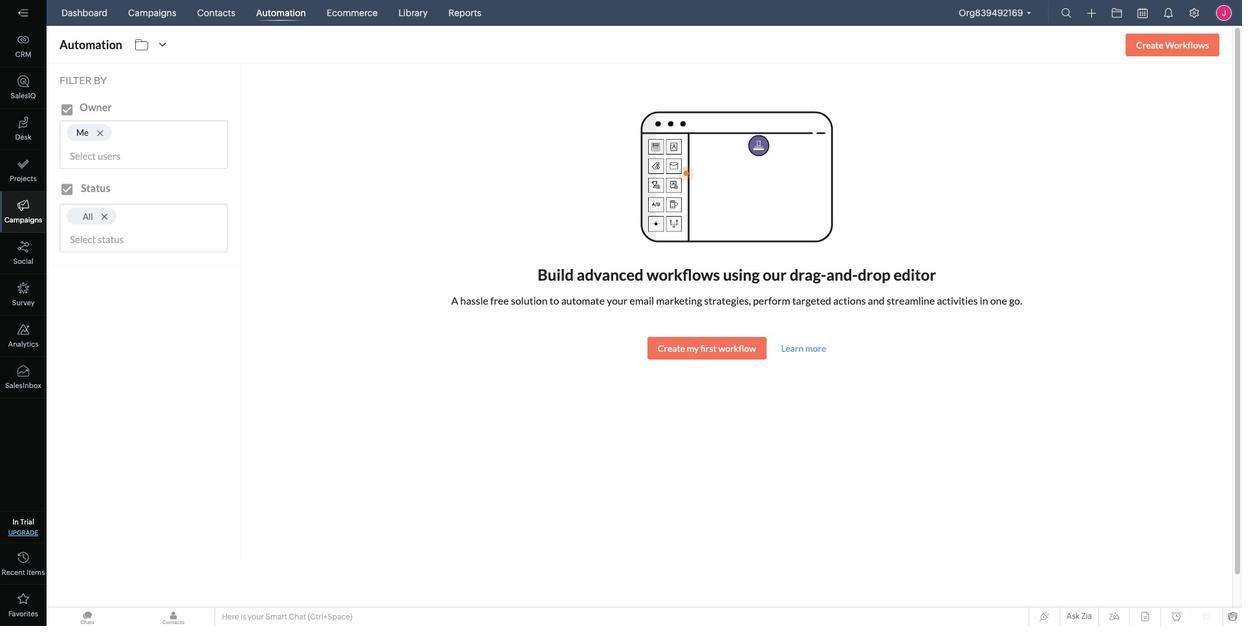 Task type: vqa. For each thing, say whether or not it's contained in the screenshot.
SalesInbox
yes



Task type: describe. For each thing, give the bounding box(es) containing it.
recent
[[2, 569, 25, 577]]

zia
[[1082, 612, 1092, 621]]

configure settings image
[[1190, 8, 1200, 18]]

dashboard
[[61, 8, 108, 18]]

1 horizontal spatial campaigns
[[128, 8, 176, 18]]

projects
[[10, 175, 37, 183]]

ask
[[1067, 612, 1080, 621]]

contacts image
[[133, 608, 214, 626]]

dashboard link
[[56, 0, 113, 26]]

here is your smart chat (ctrl+space)
[[222, 613, 353, 622]]

(ctrl+space)
[[308, 613, 353, 622]]

search image
[[1062, 8, 1072, 18]]

salesinbox
[[5, 382, 41, 390]]

contacts link
[[192, 0, 241, 26]]

your
[[248, 613, 264, 622]]

in
[[12, 518, 19, 526]]

social link
[[0, 233, 47, 274]]

salesiq
[[11, 92, 36, 100]]

folder image
[[1112, 8, 1123, 18]]

salesinbox link
[[0, 357, 47, 399]]

is
[[241, 613, 246, 622]]

chats image
[[47, 608, 128, 626]]

here
[[222, 613, 239, 622]]

survey link
[[0, 274, 47, 316]]

ecommerce link
[[322, 0, 383, 26]]

0 vertical spatial campaigns link
[[123, 0, 182, 26]]

analytics link
[[0, 316, 47, 357]]

analytics
[[8, 340, 38, 348]]

automation link
[[251, 0, 311, 26]]



Task type: locate. For each thing, give the bounding box(es) containing it.
recent items
[[2, 569, 45, 577]]

upgrade
[[8, 529, 38, 537]]

calendar image
[[1138, 8, 1148, 18]]

campaigns left contacts
[[128, 8, 176, 18]]

campaigns link
[[123, 0, 182, 26], [0, 192, 47, 233]]

library link
[[393, 0, 433, 26]]

campaigns up social link
[[4, 216, 42, 224]]

library
[[399, 8, 428, 18]]

in trial upgrade
[[8, 518, 38, 537]]

survey
[[12, 299, 35, 307]]

favorites
[[8, 610, 38, 618]]

projects link
[[0, 150, 47, 192]]

automation
[[256, 8, 306, 18]]

1 vertical spatial campaigns link
[[0, 192, 47, 233]]

org839492169
[[959, 8, 1024, 18]]

chat
[[289, 613, 306, 622]]

reports link
[[443, 0, 487, 26]]

desk link
[[0, 109, 47, 150]]

items
[[27, 569, 45, 577]]

contacts
[[197, 8, 236, 18]]

campaigns link down projects
[[0, 192, 47, 233]]

social
[[13, 258, 33, 265]]

campaigns
[[128, 8, 176, 18], [4, 216, 42, 224]]

1 vertical spatial campaigns
[[4, 216, 42, 224]]

salesiq link
[[0, 67, 47, 109]]

ask zia
[[1067, 612, 1092, 621]]

reports
[[449, 8, 482, 18]]

ecommerce
[[327, 8, 378, 18]]

notifications image
[[1164, 8, 1174, 18]]

0 vertical spatial campaigns
[[128, 8, 176, 18]]

crm
[[15, 50, 31, 58]]

0 horizontal spatial campaigns link
[[0, 192, 47, 233]]

campaigns link left contacts
[[123, 0, 182, 26]]

smart
[[266, 613, 287, 622]]

quick actions image
[[1088, 8, 1097, 18]]

trial
[[20, 518, 34, 526]]

0 horizontal spatial campaigns
[[4, 216, 42, 224]]

crm link
[[0, 26, 47, 67]]

1 horizontal spatial campaigns link
[[123, 0, 182, 26]]

desk
[[15, 133, 31, 141]]



